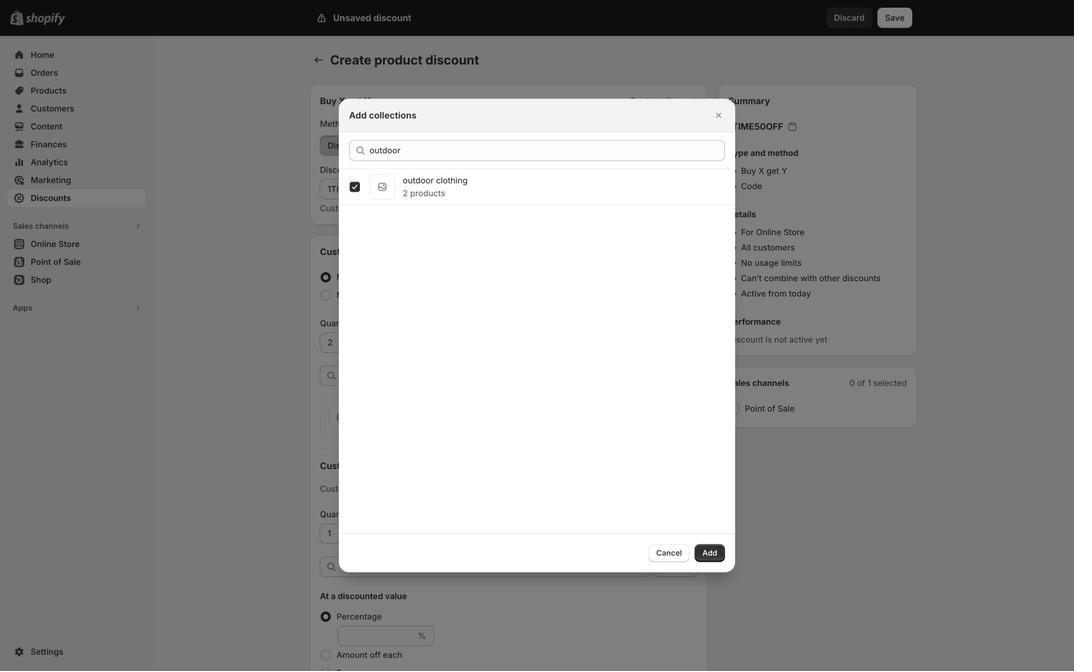 Task type: locate. For each thing, give the bounding box(es) containing it.
dialog
[[0, 99, 1075, 573]]

shopify image
[[26, 13, 65, 25]]

Search collections text field
[[370, 140, 725, 161]]



Task type: vqa. For each thing, say whether or not it's contained in the screenshot.
dialog
yes



